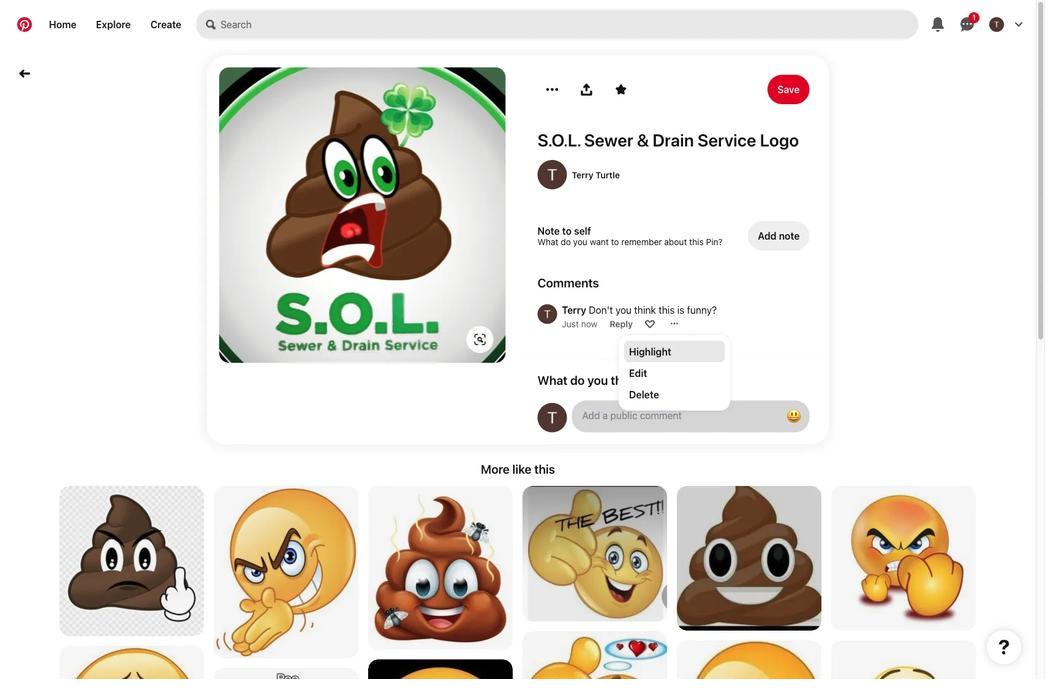 Task type: locate. For each thing, give the bounding box(es) containing it.
to left self
[[562, 225, 572, 237]]

s.o.l.
[[538, 130, 581, 150]]

terry turtle link
[[572, 170, 620, 180]]

what
[[538, 237, 559, 247], [538, 372, 568, 387]]

1 what from the top
[[538, 237, 559, 247]]

think?
[[611, 372, 646, 387]]

this
[[690, 237, 704, 247], [659, 304, 675, 316], [535, 462, 555, 476]]

you left think?
[[588, 372, 608, 387]]

0 horizontal spatial this
[[535, 462, 555, 476]]

2 vertical spatial you
[[588, 372, 608, 387]]

you up reply
[[616, 304, 632, 316]]

0 vertical spatial what
[[538, 237, 559, 247]]

delete
[[629, 389, 659, 400]]

to
[[562, 225, 572, 237], [611, 237, 619, 247]]

add note
[[758, 230, 800, 242]]

0 vertical spatial this
[[690, 237, 704, 247]]

note
[[538, 225, 560, 237]]

this may contain: an emoticive yellow smiley face with big blue eyes and one hand on his chin image
[[832, 486, 976, 631]]

turtle
[[596, 170, 620, 180]]

do inside the note to self what do you want to remember about this pin?
[[561, 237, 571, 247]]

terry for terry turtle
[[572, 170, 594, 180]]

this may contain: an emoticive smiley face making a hand gesture image
[[214, 486, 359, 658], [677, 640, 822, 679]]

0 vertical spatial you
[[573, 237, 588, 247]]

note
[[779, 230, 800, 242]]

terry turtle image
[[990, 17, 1005, 32]]

0 horizontal spatial this may contain: an emoticive smiley face making a hand gesture image
[[214, 486, 359, 658]]

search icon image
[[206, 20, 216, 29]]

terry
[[572, 170, 594, 180], [562, 304, 587, 316]]

1 horizontal spatial this may contain: an emoticive smiley face making a hand gesture image
[[677, 640, 822, 679]]

don't
[[589, 304, 613, 316]]

s.o.l. sewer & drain service logo link
[[538, 130, 810, 150]]

to right the "want"
[[611, 237, 619, 247]]

Search text field
[[221, 10, 919, 39]]

funny?
[[687, 304, 717, 316]]

want
[[590, 237, 609, 247]]

1 horizontal spatial you
[[588, 372, 608, 387]]

reply
[[610, 319, 633, 329]]

remember
[[622, 237, 662, 247]]

add
[[758, 230, 777, 242]]

you
[[573, 237, 588, 247], [616, 304, 632, 316], [588, 372, 608, 387]]

you left the "want"
[[573, 237, 588, 247]]

comments
[[538, 275, 599, 290]]

2 horizontal spatial you
[[616, 304, 632, 316]]

home link
[[39, 10, 86, 39]]

this left the pin?
[[690, 237, 704, 247]]

what inside the note to self what do you want to remember about this pin?
[[538, 237, 559, 247]]

what up terryturtle85 image at bottom
[[538, 372, 568, 387]]

1 vertical spatial you
[[616, 304, 632, 316]]

this right the like
[[535, 462, 555, 476]]

react image
[[645, 319, 655, 329]]

s.o.l. sewer & drain service logo
[[538, 130, 799, 150]]

you for what do you think?
[[588, 372, 608, 387]]

what do you think?
[[538, 372, 646, 387]]

this left is
[[659, 304, 675, 316]]

this may contain: an emoticive smiley face with one hand up and two fingers in the air image
[[832, 640, 976, 679]]

add note button
[[748, 221, 810, 251]]

about
[[665, 237, 687, 247]]

is
[[678, 304, 685, 316]]

do left self
[[561, 237, 571, 247]]

think
[[634, 304, 656, 316]]

&
[[637, 130, 649, 150]]

reply button
[[610, 319, 633, 329]]

what left self
[[538, 237, 559, 247]]

1 vertical spatial do
[[571, 372, 585, 387]]

0 vertical spatial terry
[[572, 170, 594, 180]]

0 horizontal spatial you
[[573, 237, 588, 247]]

😃 button
[[572, 401, 810, 432], [782, 404, 806, 429]]

2 horizontal spatial this
[[690, 237, 704, 247]]

1
[[973, 13, 976, 22]]

this inside the note to self what do you want to remember about this pin?
[[690, 237, 704, 247]]

1 vertical spatial terry
[[562, 304, 587, 316]]

2 vertical spatial this
[[535, 462, 555, 476]]

comments button
[[538, 275, 810, 290]]

terry up just
[[562, 304, 587, 316]]

list
[[0, 486, 1036, 679]]

do left think?
[[571, 372, 585, 387]]

1 horizontal spatial this
[[659, 304, 675, 316]]

terry left "turtle" at the top right of the page
[[572, 170, 594, 180]]

just now
[[562, 319, 598, 329]]

0 vertical spatial do
[[561, 237, 571, 247]]

do
[[561, 237, 571, 247], [571, 372, 585, 387]]

1 vertical spatial what
[[538, 372, 568, 387]]



Task type: vqa. For each thing, say whether or not it's contained in the screenshot.
the like on the bottom
yes



Task type: describe. For each thing, give the bounding box(es) containing it.
edit
[[629, 367, 647, 379]]

sewer
[[584, 130, 634, 150]]

0 horizontal spatial to
[[562, 225, 572, 237]]

Add a public comment field
[[583, 410, 772, 421]]

terry image
[[538, 304, 557, 324]]

self
[[574, 225, 591, 237]]

logo
[[760, 130, 799, 150]]

this may contain: an emoticive smiley face giving the thumbs up sign with the words the best image
[[523, 486, 667, 621]]

terry for terry don't you think this is funny?
[[562, 304, 587, 316]]

you for terry don't you think this is funny?
[[616, 304, 632, 316]]

1 vertical spatial this
[[659, 304, 675, 316]]

like
[[513, 462, 532, 476]]

story pin image image
[[219, 67, 506, 363]]

this may contain: an emoticive smiley face with sunglasses and hearts above it image
[[523, 631, 667, 679]]

this may contain: an emo emo emo emo emo emo emo emo emo emo emo emo em someones emo emo emo emo emo emo emo emo emo emo emo emo emo emo image
[[677, 486, 822, 631]]

create
[[150, 19, 182, 30]]

terry turtle
[[572, 170, 620, 180]]

service
[[698, 130, 757, 150]]

terry turtle avatar link image
[[538, 160, 567, 189]]

8,171 emoticones vectores, ilustraciones y gráficos - 123rf image
[[368, 486, 513, 650]]

now
[[581, 319, 598, 329]]

highlight menu item
[[625, 341, 725, 362]]

2 what from the top
[[538, 372, 568, 387]]

explore link
[[86, 10, 141, 39]]

note to self what do you want to remember about this pin?
[[538, 225, 723, 247]]

more
[[481, 462, 510, 476]]

this contains an image of: image
[[368, 659, 513, 679]]

terry link
[[562, 304, 587, 316]]

home
[[49, 19, 76, 30]]

drain
[[653, 130, 694, 150]]

create link
[[141, 10, 191, 39]]

this may contain: an emo emo emo emo emo emo emo emo emo emo emo emo em and emo emo emo emo emo emo emo emo emo emo emo emo emo emo em image
[[59, 486, 204, 637]]

highlight
[[629, 346, 672, 357]]

save
[[778, 84, 800, 95]]

1 horizontal spatial to
[[611, 237, 619, 247]]

this may contain: an emoticive smiley face holding his hands to his mouth image
[[59, 646, 204, 679]]

you inside the note to self what do you want to remember about this pin?
[[573, 237, 588, 247]]

just
[[562, 319, 579, 329]]

explore
[[96, 19, 131, 30]]

terry don't you think this is funny?
[[562, 304, 717, 316]]

save button
[[768, 75, 810, 104]]

terryturtle85 image
[[538, 403, 567, 432]]

😃
[[787, 407, 801, 425]]

1 button
[[953, 10, 982, 39]]

this contains an image of: oops image
[[214, 668, 359, 679]]

more like this
[[481, 462, 555, 476]]

pin?
[[706, 237, 723, 247]]



